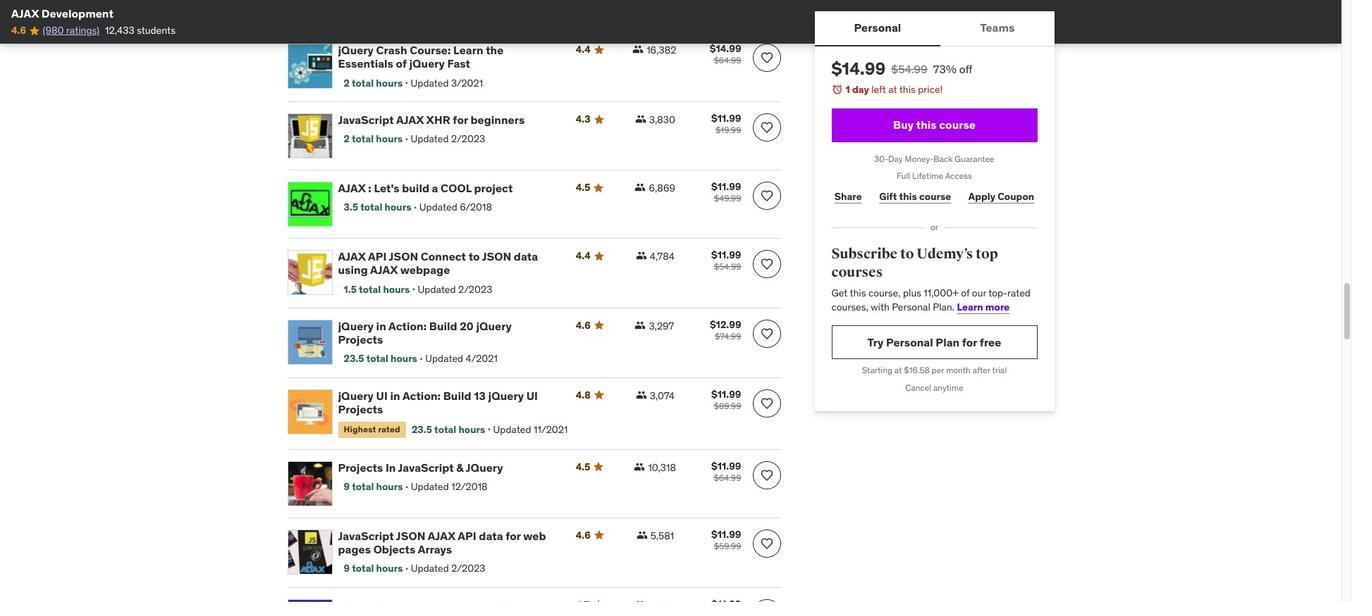 Task type: describe. For each thing, give the bounding box(es) containing it.
0 vertical spatial at
[[889, 83, 897, 96]]

after
[[973, 366, 991, 376]]

hours for javascript
[[376, 481, 403, 494]]

our
[[972, 287, 986, 300]]

to inside subscribe to udemy's top courses
[[900, 245, 914, 263]]

json left connect
[[389, 250, 418, 264]]

json right connect
[[482, 250, 511, 264]]

ajax up the 1.5 total hours
[[370, 263, 398, 277]]

course,
[[869, 287, 901, 300]]

highest
[[344, 425, 376, 435]]

ajax : let's build a cool project
[[338, 181, 513, 195]]

wishlist image for jquery crash course: learn the essentials of jquery fast
[[760, 51, 774, 65]]

ajax : let's build a cool project link
[[338, 181, 559, 196]]

10,318
[[648, 462, 676, 474]]

$64.99 for the
[[714, 55, 741, 66]]

web
[[523, 529, 546, 543]]

projects inside "jquery in action: build 20 jquery projects"
[[338, 333, 383, 347]]

lifetime
[[912, 171, 943, 181]]

javascript ajax xhr for beginners
[[338, 113, 525, 127]]

23.5 total hours for updated 4/2021
[[344, 353, 417, 366]]

1
[[846, 83, 850, 96]]

data inside ajax api json connect to json data using ajax webpage
[[514, 250, 538, 264]]

for for free
[[962, 336, 977, 350]]

$14.99 for $14.99 $54.99 73% off
[[832, 58, 886, 80]]

full
[[897, 171, 910, 181]]

build
[[402, 181, 429, 195]]

try personal plan for free link
[[832, 326, 1037, 360]]

4,784
[[650, 250, 675, 263]]

23.5 for updated 11/2021
[[412, 424, 432, 436]]

3.5 total hours
[[344, 201, 411, 214]]

hours down 13
[[459, 424, 485, 436]]

starting at $16.58 per month after trial cancel anytime
[[862, 366, 1007, 394]]

(980 ratings)
[[43, 24, 99, 37]]

udemy's
[[917, 245, 973, 263]]

11,000+
[[924, 287, 959, 300]]

wishlist image for jquery
[[760, 327, 774, 341]]

free
[[980, 336, 1001, 350]]

updated for build
[[425, 353, 463, 366]]

gift this course link
[[876, 183, 954, 211]]

$54.99 for $14.99
[[891, 62, 928, 76]]

jquery up updated 3/2021
[[409, 57, 445, 71]]

action: inside "jquery in action: build 20 jquery projects"
[[388, 319, 427, 334]]

2 for javascript ajax xhr for beginners
[[344, 133, 350, 145]]

let's
[[374, 181, 400, 195]]

course for buy this course
[[939, 118, 976, 132]]

4 wishlist image from the top
[[760, 469, 774, 483]]

$89.99
[[714, 401, 741, 412]]

more
[[986, 301, 1010, 314]]

updated 2/2023 for connect
[[418, 283, 492, 296]]

ajax left development
[[11, 6, 39, 20]]

ajax left :
[[338, 181, 366, 195]]

apply
[[969, 190, 996, 203]]

teams
[[980, 21, 1015, 35]]

try personal plan for free
[[868, 336, 1001, 350]]

$54.99 for $11.99
[[714, 262, 741, 272]]

$19.99
[[716, 125, 741, 135]]

3,297
[[649, 320, 674, 333]]

jquery right 20
[[476, 319, 512, 334]]

4.5 for projects in javascript & jquery
[[576, 461, 590, 474]]

jquery up highest
[[338, 389, 374, 403]]

jquery ui in action: build 13 jquery ui projects link
[[338, 389, 559, 417]]

jquery down 1.5
[[338, 319, 374, 334]]

this for buy
[[916, 118, 937, 132]]

updated 12/2018
[[411, 481, 488, 494]]

learn inside the jquery crash course: learn the essentials of jquery fast
[[453, 43, 483, 57]]

top-
[[989, 287, 1008, 300]]

api inside javascript json ajax api data for web pages objects arrays
[[458, 529, 476, 543]]

ajax development
[[11, 6, 113, 20]]

this for gift
[[899, 190, 917, 203]]

plan
[[936, 336, 960, 350]]

updated 3/2021
[[411, 77, 483, 89]]

subscribe to udemy's top courses
[[832, 245, 998, 281]]

wishlist image for javascript ajax xhr for beginners
[[760, 121, 774, 135]]

json inside javascript json ajax api data for web pages objects arrays
[[396, 529, 426, 543]]

for inside javascript json ajax api data for web pages objects arrays
[[506, 529, 521, 543]]

fast
[[447, 57, 470, 71]]

11/2021
[[534, 424, 568, 436]]

a
[[432, 181, 438, 195]]

gift
[[879, 190, 897, 203]]

build inside "jquery in action: build 20 jquery projects"
[[429, 319, 457, 334]]

jquery in action: build 20 jquery projects
[[338, 319, 512, 347]]

connect
[[421, 250, 466, 264]]

total for crash
[[352, 77, 374, 89]]

try
[[868, 336, 884, 350]]

jquery crash course: learn the essentials of jquery fast
[[338, 43, 504, 71]]

month
[[946, 366, 971, 376]]

23.5 total hours for updated 11/2021
[[412, 424, 485, 436]]

courses
[[832, 263, 883, 281]]

xsmall image for javascript ajax xhr for beginners
[[635, 114, 646, 125]]

objects
[[373, 543, 416, 557]]

total for in
[[352, 481, 374, 494]]

xsmall image for ajax : let's build a cool project
[[635, 182, 646, 193]]

project
[[474, 181, 513, 195]]

crash
[[376, 43, 407, 57]]

off
[[959, 62, 973, 76]]

5 $11.99 from the top
[[711, 460, 741, 473]]

of inside the jquery crash course: learn the essentials of jquery fast
[[396, 57, 407, 71]]

12/2018
[[451, 481, 488, 494]]

ajax up 1.5
[[338, 250, 366, 264]]

or
[[931, 222, 938, 233]]

total for ajax
[[352, 133, 374, 145]]

buy this course
[[893, 118, 976, 132]]

wishlist image for ajax : let's build a cool project
[[760, 189, 774, 203]]

cancel
[[905, 383, 931, 394]]

1.5 total hours
[[344, 283, 410, 296]]

webpage
[[400, 263, 450, 277]]

coupon
[[998, 190, 1034, 203]]

cool
[[441, 181, 472, 195]]

2 total hours for javascript
[[344, 133, 403, 145]]

4.6 for javascript json ajax api data for web pages objects arrays
[[576, 529, 591, 542]]

total for json
[[352, 563, 374, 575]]

top
[[976, 245, 998, 263]]

2/2023 for beginners
[[451, 133, 485, 145]]

trial
[[992, 366, 1007, 376]]

wishlist image for json
[[760, 257, 774, 272]]

2 vertical spatial personal
[[886, 336, 933, 350]]

xsmall image for jquery in action: build 20 jquery projects
[[635, 320, 646, 331]]

20
[[460, 319, 474, 334]]

the
[[486, 43, 504, 57]]

this down $14.99 $54.99 73% off
[[899, 83, 916, 96]]

2/2023 for to
[[458, 283, 492, 296]]

guarantee
[[955, 153, 995, 164]]

4.3
[[576, 113, 591, 126]]

3 projects from the top
[[338, 461, 383, 475]]

$14.99 $54.99 73% off
[[832, 58, 973, 80]]

hours for action:
[[391, 353, 417, 366]]

2 total hours for jquery
[[344, 77, 403, 89]]

data inside javascript json ajax api data for web pages objects arrays
[[479, 529, 503, 543]]

updated for build
[[419, 201, 457, 214]]

xsmall image for jquery ui in action: build 13 jquery ui projects
[[636, 390, 647, 401]]

alarm image
[[832, 84, 843, 95]]

personal button
[[815, 11, 941, 45]]

subscribe
[[832, 245, 898, 263]]

4.5 for ajax : let's build a cool project
[[576, 181, 590, 194]]

javascript json ajax api data for web pages objects arrays
[[338, 529, 546, 557]]

api inside ajax api json connect to json data using ajax webpage
[[368, 250, 387, 264]]

gift this course
[[879, 190, 951, 203]]

plan.
[[933, 301, 955, 314]]

12,433 students
[[105, 24, 176, 37]]

highest rated
[[344, 425, 400, 435]]

apply coupon button
[[966, 183, 1037, 211]]

ajax api json connect to json data using ajax webpage
[[338, 250, 538, 277]]

updated for api
[[411, 563, 449, 575]]

$12.99 $74.99
[[710, 319, 741, 342]]

1 ui from the left
[[376, 389, 388, 403]]

jquery right 13
[[488, 389, 524, 403]]



Task type: vqa. For each thing, say whether or not it's contained in the screenshot.


Task type: locate. For each thing, give the bounding box(es) containing it.
1 vertical spatial javascript
[[398, 461, 454, 475]]

updated
[[411, 77, 449, 89], [411, 133, 449, 145], [419, 201, 457, 214], [418, 283, 456, 296], [425, 353, 463, 366], [493, 424, 531, 436], [411, 481, 449, 494], [411, 563, 449, 575]]

updated 11/2021
[[493, 424, 568, 436]]

updated for learn
[[411, 77, 449, 89]]

0 vertical spatial 9
[[344, 481, 350, 494]]

total down "pages"
[[352, 563, 374, 575]]

hours down "jquery in action: build 20 jquery projects" at the bottom
[[391, 353, 417, 366]]

0 vertical spatial for
[[453, 113, 468, 127]]

json
[[389, 250, 418, 264], [482, 250, 511, 264], [396, 529, 426, 543]]

total for in
[[366, 353, 388, 366]]

4.6 left (980
[[11, 24, 26, 37]]

9 total hours
[[344, 481, 403, 494], [344, 563, 403, 575]]

day
[[852, 83, 869, 96]]

action: inside jquery ui in action: build 13 jquery ui projects
[[403, 389, 441, 403]]

1 vertical spatial 4.6
[[576, 319, 591, 332]]

0 horizontal spatial ui
[[376, 389, 388, 403]]

get this course, plus 11,000+ of our top-rated courses, with personal plan.
[[832, 287, 1031, 314]]

0 vertical spatial javascript
[[338, 113, 394, 127]]

at inside the starting at $16.58 per month after trial cancel anytime
[[895, 366, 902, 376]]

this right buy
[[916, 118, 937, 132]]

share button
[[832, 183, 865, 211]]

2 $64.99 from the top
[[714, 473, 741, 484]]

total down "jquery in action: build 20 jquery projects" at the bottom
[[366, 353, 388, 366]]

to
[[900, 245, 914, 263], [469, 250, 480, 264]]

$11.99 for data
[[711, 249, 741, 262]]

to right connect
[[469, 250, 480, 264]]

$16.58
[[904, 366, 930, 376]]

total for api
[[359, 283, 381, 296]]

hours down let's
[[385, 201, 411, 214]]

3 $11.99 from the top
[[711, 249, 741, 262]]

6/2018
[[460, 201, 492, 214]]

0 horizontal spatial for
[[453, 113, 468, 127]]

projects down 1.5
[[338, 333, 383, 347]]

2 4.4 from the top
[[576, 250, 591, 262]]

$54.99 up 1 day left at this price!
[[891, 62, 928, 76]]

0 vertical spatial build
[[429, 319, 457, 334]]

2 vertical spatial wishlist image
[[760, 189, 774, 203]]

2 up the 3.5
[[344, 133, 350, 145]]

$14.99 for $14.99 $64.99
[[710, 42, 741, 55]]

learn more link
[[957, 301, 1010, 314]]

1.5
[[344, 283, 357, 296]]

ratings)
[[66, 24, 99, 37]]

money-
[[905, 153, 934, 164]]

of inside get this course, plus 11,000+ of our top-rated courses, with personal plan.
[[961, 287, 970, 300]]

rated up more
[[1008, 287, 1031, 300]]

5,581
[[651, 530, 674, 543]]

4.4 for jquery crash course: learn the essentials of jquery fast
[[576, 43, 591, 56]]

2/2023 for data
[[451, 563, 485, 575]]

xsmall image
[[635, 114, 646, 125], [635, 182, 646, 193], [636, 390, 647, 401], [634, 462, 645, 473]]

xsmall image left 10,318
[[634, 462, 645, 473]]

$54.99 inside $14.99 $54.99 73% off
[[891, 62, 928, 76]]

updated down jquery in action: build 20 jquery projects link
[[425, 353, 463, 366]]

hours down the javascript ajax xhr for beginners
[[376, 133, 403, 145]]

2 wishlist image from the top
[[760, 327, 774, 341]]

course up back at the top right of page
[[939, 118, 976, 132]]

share
[[835, 190, 862, 203]]

api right 'arrays'
[[458, 529, 476, 543]]

jquery in action: build 20 jquery projects link
[[338, 319, 559, 347]]

javascript for ajax
[[338, 113, 394, 127]]

1 horizontal spatial ui
[[526, 389, 538, 403]]

1 vertical spatial for
[[962, 336, 977, 350]]

0 vertical spatial 23.5
[[344, 353, 364, 366]]

for for beginners
[[453, 113, 468, 127]]

1 wishlist image from the top
[[760, 257, 774, 272]]

1 $64.99 from the top
[[714, 55, 741, 66]]

in
[[386, 461, 396, 475]]

json right "pages"
[[396, 529, 426, 543]]

jquery
[[466, 461, 503, 475]]

0 vertical spatial in
[[376, 319, 386, 334]]

wishlist image
[[760, 51, 774, 65], [760, 121, 774, 135], [760, 189, 774, 203]]

$11.99 for jquery
[[711, 389, 741, 401]]

updated 2/2023 for api
[[411, 563, 485, 575]]

$12.99
[[710, 319, 741, 331]]

4.8
[[576, 389, 591, 402]]

of left course:
[[396, 57, 407, 71]]

4.6 for jquery in action: build 20 jquery projects
[[576, 319, 591, 332]]

learn more
[[957, 301, 1010, 314]]

0 horizontal spatial api
[[368, 250, 387, 264]]

javascript for json
[[338, 529, 394, 543]]

at left "$16.58"
[[895, 366, 902, 376]]

23.5 for updated 4/2021
[[344, 353, 364, 366]]

learn down our
[[957, 301, 983, 314]]

hours for json
[[383, 283, 410, 296]]

3 wishlist image from the top
[[760, 397, 774, 411]]

0 vertical spatial 2/2023
[[451, 133, 485, 145]]

0 horizontal spatial to
[[469, 250, 480, 264]]

jquery crash course: learn the essentials of jquery fast link
[[338, 43, 559, 71]]

total for :
[[360, 201, 382, 214]]

$11.99 for web
[[711, 529, 741, 541]]

2 for jquery crash course: learn the essentials of jquery fast
[[344, 77, 350, 89]]

1 vertical spatial rated
[[378, 425, 400, 435]]

left
[[872, 83, 886, 96]]

personal up $14.99 $54.99 73% off
[[854, 21, 901, 35]]

0 vertical spatial api
[[368, 250, 387, 264]]

this up courses,
[[850, 287, 866, 300]]

personal up "$16.58"
[[886, 336, 933, 350]]

4/2021
[[466, 353, 498, 366]]

action: down updated 4/2021
[[403, 389, 441, 403]]

9 total hours for javascript
[[344, 563, 403, 575]]

action: down the 1.5 total hours
[[388, 319, 427, 334]]

build left 13
[[443, 389, 471, 403]]

1 $11.99 from the top
[[711, 112, 741, 125]]

personal inside button
[[854, 21, 901, 35]]

2 4.5 from the top
[[576, 461, 590, 474]]

1 vertical spatial action:
[[403, 389, 441, 403]]

$64.99 up $11.99 $59.99
[[714, 473, 741, 484]]

day
[[888, 153, 903, 164]]

hours
[[376, 77, 403, 89], [376, 133, 403, 145], [385, 201, 411, 214], [383, 283, 410, 296], [391, 353, 417, 366], [459, 424, 485, 436], [376, 481, 403, 494], [376, 563, 403, 575]]

$14.99 up day at the right top
[[832, 58, 886, 80]]

hours down the webpage
[[383, 283, 410, 296]]

back
[[934, 153, 953, 164]]

$64.99 inside $11.99 $64.99
[[714, 473, 741, 484]]

9 total hours for projects
[[344, 481, 403, 494]]

2
[[344, 77, 350, 89], [344, 133, 350, 145]]

0 vertical spatial $54.99
[[891, 62, 928, 76]]

xsmall image left 6,869
[[635, 182, 646, 193]]

$11.99 right the 3,830
[[711, 112, 741, 125]]

2 wishlist image from the top
[[760, 121, 774, 135]]

1 vertical spatial api
[[458, 529, 476, 543]]

3,074
[[650, 390, 675, 403]]

hours down "in"
[[376, 481, 403, 494]]

2 vertical spatial projects
[[338, 461, 383, 475]]

9 for projects in javascript & jquery
[[344, 481, 350, 494]]

2 vertical spatial 2/2023
[[451, 563, 485, 575]]

course for gift this course
[[919, 190, 951, 203]]

2 2 from the top
[[344, 133, 350, 145]]

3.5
[[344, 201, 358, 214]]

updated down the javascript ajax xhr for beginners
[[411, 133, 449, 145]]

3,830
[[649, 114, 675, 126]]

anytime
[[934, 383, 964, 394]]

in inside jquery ui in action: build 13 jquery ui projects
[[390, 389, 400, 403]]

beginners
[[471, 113, 525, 127]]

0 vertical spatial rated
[[1008, 287, 1031, 300]]

javascript json ajax api data for web pages objects arrays link
[[338, 529, 559, 557]]

23.5 down jquery ui in action: build 13 jquery ui projects
[[412, 424, 432, 436]]

1 vertical spatial data
[[479, 529, 503, 543]]

30-
[[874, 153, 888, 164]]

api right using
[[368, 250, 387, 264]]

1 4.5 from the top
[[576, 181, 590, 194]]

1 vertical spatial 2/2023
[[458, 283, 492, 296]]

1 vertical spatial $54.99
[[714, 262, 741, 272]]

total up :
[[352, 133, 374, 145]]

0 vertical spatial wishlist image
[[760, 51, 774, 65]]

4 $11.99 from the top
[[711, 389, 741, 401]]

using
[[338, 263, 368, 277]]

0 horizontal spatial $54.99
[[714, 262, 741, 272]]

2 vertical spatial updated 2/2023
[[411, 563, 485, 575]]

0 vertical spatial learn
[[453, 43, 483, 57]]

0 vertical spatial data
[[514, 250, 538, 264]]

$11.99 $54.99
[[711, 249, 741, 272]]

2/2023 down javascript ajax xhr for beginners link
[[451, 133, 485, 145]]

this for get
[[850, 287, 866, 300]]

plus
[[903, 287, 921, 300]]

this inside get this course, plus 11,000+ of our top-rated courses, with personal plan.
[[850, 287, 866, 300]]

1 horizontal spatial learn
[[957, 301, 983, 314]]

1 vertical spatial build
[[443, 389, 471, 403]]

0 vertical spatial updated 2/2023
[[411, 133, 485, 145]]

updated down projects in javascript & jquery
[[411, 481, 449, 494]]

xsmall image
[[633, 44, 644, 55], [636, 250, 647, 262], [635, 320, 646, 331], [636, 530, 648, 541], [635, 600, 646, 603]]

wishlist image right $49.99
[[760, 189, 774, 203]]

students
[[137, 24, 176, 37]]

this inside button
[[916, 118, 937, 132]]

javascript up updated 12/2018
[[398, 461, 454, 475]]

this
[[899, 83, 916, 96], [916, 118, 937, 132], [899, 190, 917, 203], [850, 287, 866, 300]]

1 horizontal spatial $54.99
[[891, 62, 928, 76]]

wishlist image right "$89.99"
[[760, 397, 774, 411]]

0 vertical spatial 23.5 total hours
[[344, 353, 417, 366]]

wishlist image right $11.99 $64.99
[[760, 469, 774, 483]]

1 vertical spatial 4.4
[[576, 250, 591, 262]]

0 horizontal spatial learn
[[453, 43, 483, 57]]

1 4.4 from the top
[[576, 43, 591, 56]]

wishlist image for for
[[760, 537, 774, 551]]

2 total hours up :
[[344, 133, 403, 145]]

1 vertical spatial 2 total hours
[[344, 133, 403, 145]]

23.5 total hours down jquery ui in action: build 13 jquery ui projects 'link'
[[412, 424, 485, 436]]

this right gift
[[899, 190, 917, 203]]

2 9 total hours from the top
[[344, 563, 403, 575]]

$64.99
[[714, 55, 741, 66], [714, 473, 741, 484]]

courses,
[[832, 301, 869, 314]]

9 down highest
[[344, 481, 350, 494]]

learn
[[453, 43, 483, 57], [957, 301, 983, 314]]

1 vertical spatial of
[[961, 287, 970, 300]]

0 vertical spatial projects
[[338, 333, 383, 347]]

0 horizontal spatial in
[[376, 319, 386, 334]]

updated down 'arrays'
[[411, 563, 449, 575]]

updated 4/2021
[[425, 353, 498, 366]]

javascript
[[338, 113, 394, 127], [398, 461, 454, 475], [338, 529, 394, 543]]

buy this course button
[[832, 108, 1037, 142]]

hours for xhr
[[376, 133, 403, 145]]

$11.99 for project
[[711, 181, 741, 193]]

updated left 11/2021
[[493, 424, 531, 436]]

xsmall image for ajax api json connect to json data using ajax webpage
[[636, 250, 647, 262]]

$11.99 down $11.99 $64.99
[[711, 529, 741, 541]]

0 vertical spatial 4.5
[[576, 181, 590, 194]]

total right 1.5
[[359, 283, 381, 296]]

1 vertical spatial course
[[919, 190, 951, 203]]

0 vertical spatial personal
[[854, 21, 901, 35]]

tab list
[[815, 11, 1054, 47]]

4.6 up the 4.8
[[576, 319, 591, 332]]

2 projects from the top
[[338, 403, 383, 417]]

9
[[344, 481, 350, 494], [344, 563, 350, 575]]

data
[[514, 250, 538, 264], [479, 529, 503, 543]]

updated 2/2023 down 'arrays'
[[411, 563, 485, 575]]

0 vertical spatial of
[[396, 57, 407, 71]]

1 horizontal spatial in
[[390, 389, 400, 403]]

0 horizontal spatial data
[[479, 529, 503, 543]]

1 vertical spatial projects
[[338, 403, 383, 417]]

0 vertical spatial $14.99
[[710, 42, 741, 55]]

projects up highest
[[338, 403, 383, 417]]

3 wishlist image from the top
[[760, 189, 774, 203]]

ui up updated 11/2021
[[526, 389, 538, 403]]

hours for let's
[[385, 201, 411, 214]]

hours down 'objects'
[[376, 563, 403, 575]]

ajax inside javascript json ajax api data for web pages objects arrays
[[428, 529, 456, 543]]

23.5 down 1.5
[[344, 353, 364, 366]]

updated down the jquery crash course: learn the essentials of jquery fast
[[411, 77, 449, 89]]

0 vertical spatial action:
[[388, 319, 427, 334]]

$54.99 inside $11.99 $54.99
[[714, 262, 741, 272]]

13
[[474, 389, 486, 403]]

updated 2/2023 for for
[[411, 133, 485, 145]]

wishlist image right $14.99 $64.99
[[760, 51, 774, 65]]

xhr
[[426, 113, 450, 127]]

1 vertical spatial 4.5
[[576, 461, 590, 474]]

2 vertical spatial javascript
[[338, 529, 394, 543]]

wishlist image right "$19.99"
[[760, 121, 774, 135]]

1 vertical spatial 2
[[344, 133, 350, 145]]

0 vertical spatial 9 total hours
[[344, 481, 403, 494]]

1 9 total hours from the top
[[344, 481, 403, 494]]

2 9 from the top
[[344, 563, 350, 575]]

in inside "jquery in action: build 20 jquery projects"
[[376, 319, 386, 334]]

hours for course:
[[376, 77, 403, 89]]

6 $11.99 from the top
[[711, 529, 741, 541]]

development
[[41, 6, 113, 20]]

total down essentials
[[352, 77, 374, 89]]

16,382
[[647, 44, 676, 57]]

2 total hours down essentials
[[344, 77, 403, 89]]

total down jquery ui in action: build 13 jquery ui projects 'link'
[[434, 424, 456, 436]]

1 horizontal spatial of
[[961, 287, 970, 300]]

1 vertical spatial learn
[[957, 301, 983, 314]]

$11.99 down "$19.99"
[[711, 181, 741, 193]]

1 vertical spatial updated 2/2023
[[418, 283, 492, 296]]

javascript left 'arrays'
[[338, 529, 394, 543]]

$11.99 $49.99
[[711, 181, 741, 204]]

$64.99 for jquery
[[714, 473, 741, 484]]

updated 2/2023 down javascript ajax xhr for beginners link
[[411, 133, 485, 145]]

0 vertical spatial 4.6
[[11, 24, 26, 37]]

23.5
[[344, 353, 364, 366], [412, 424, 432, 436]]

$14.99 $64.99
[[710, 42, 741, 66]]

2 vertical spatial 4.6
[[576, 529, 591, 542]]

1 vertical spatial at
[[895, 366, 902, 376]]

hours for ajax
[[376, 563, 403, 575]]

course inside button
[[939, 118, 976, 132]]

hours down essentials
[[376, 77, 403, 89]]

2 horizontal spatial for
[[962, 336, 977, 350]]

2 $11.99 from the top
[[711, 181, 741, 193]]

6,869
[[649, 182, 675, 195]]

xsmall image for javascript json ajax api data for web pages objects arrays
[[636, 530, 648, 541]]

of left our
[[961, 287, 970, 300]]

updated for connect
[[418, 283, 456, 296]]

1 horizontal spatial to
[[900, 245, 914, 263]]

xsmall image left the 3,830
[[635, 114, 646, 125]]

1 horizontal spatial for
[[506, 529, 521, 543]]

jquery left crash
[[338, 43, 374, 57]]

2/2023 down javascript json ajax api data for web pages objects arrays link
[[451, 563, 485, 575]]

2/2023
[[451, 133, 485, 145], [458, 283, 492, 296], [451, 563, 485, 575]]

for right xhr
[[453, 113, 468, 127]]

23.5 total hours down "jquery in action: build 20 jquery projects" at the bottom
[[344, 353, 417, 366]]

updated for for
[[411, 133, 449, 145]]

1 vertical spatial $64.99
[[714, 473, 741, 484]]

total down highest
[[352, 481, 374, 494]]

in down the 1.5 total hours
[[376, 319, 386, 334]]

xsmall image for jquery crash course: learn the essentials of jquery fast
[[633, 44, 644, 55]]

apply coupon
[[969, 190, 1034, 203]]

0 horizontal spatial rated
[[378, 425, 400, 435]]

in up highest rated
[[390, 389, 400, 403]]

4.4 for ajax api json connect to json data using ajax webpage
[[576, 250, 591, 262]]

0 vertical spatial course
[[939, 118, 976, 132]]

$11.99 $64.99
[[711, 460, 741, 484]]

12,433
[[105, 24, 134, 37]]

0 horizontal spatial $14.99
[[710, 42, 741, 55]]

javascript down essentials
[[338, 113, 394, 127]]

1 vertical spatial 23.5
[[412, 424, 432, 436]]

build inside jquery ui in action: build 13 jquery ui projects
[[443, 389, 471, 403]]

2 2 total hours from the top
[[344, 133, 403, 145]]

personal inside get this course, plus 11,000+ of our top-rated courses, with personal plan.
[[892, 301, 931, 314]]

1 9 from the top
[[344, 481, 350, 494]]

updated for &
[[411, 481, 449, 494]]

per
[[932, 366, 944, 376]]

0 vertical spatial 2 total hours
[[344, 77, 403, 89]]

for left web at left bottom
[[506, 529, 521, 543]]

1 2 from the top
[[344, 77, 350, 89]]

tab list containing personal
[[815, 11, 1054, 47]]

1 2 total hours from the top
[[344, 77, 403, 89]]

2 ui from the left
[[526, 389, 538, 403]]

buy
[[893, 118, 914, 132]]

1 horizontal spatial 23.5
[[412, 424, 432, 436]]

9 down "pages"
[[344, 563, 350, 575]]

$59.99
[[714, 541, 741, 552]]

:
[[368, 181, 371, 195]]

1 vertical spatial personal
[[892, 301, 931, 314]]

xsmall image for projects in javascript & jquery
[[634, 462, 645, 473]]

wishlist image right the $59.99
[[760, 537, 774, 551]]

1 vertical spatial wishlist image
[[760, 121, 774, 135]]

1 vertical spatial 9
[[344, 563, 350, 575]]

0 horizontal spatial 23.5
[[344, 353, 364, 366]]

wishlist image
[[760, 257, 774, 272], [760, 327, 774, 341], [760, 397, 774, 411], [760, 469, 774, 483], [760, 537, 774, 551]]

5 wishlist image from the top
[[760, 537, 774, 551]]

for
[[453, 113, 468, 127], [962, 336, 977, 350], [506, 529, 521, 543]]

1 vertical spatial $14.99
[[832, 58, 886, 80]]

rated right highest
[[378, 425, 400, 435]]

1 horizontal spatial $14.99
[[832, 58, 886, 80]]

javascript inside javascript json ajax api data for web pages objects arrays
[[338, 529, 394, 543]]

ajax right 'objects'
[[428, 529, 456, 543]]

9 for javascript json ajax api data for web pages objects arrays
[[344, 563, 350, 575]]

projects
[[338, 333, 383, 347], [338, 403, 383, 417], [338, 461, 383, 475]]

projects left "in"
[[338, 461, 383, 475]]

total down :
[[360, 201, 382, 214]]

1 vertical spatial 23.5 total hours
[[412, 424, 485, 436]]

0 vertical spatial 4.4
[[576, 43, 591, 56]]

2 vertical spatial for
[[506, 529, 521, 543]]

xsmall image left '3,074'
[[636, 390, 647, 401]]

$64.99 inside $14.99 $64.99
[[714, 55, 741, 66]]

73%
[[933, 62, 957, 76]]

wishlist image for 13
[[760, 397, 774, 411]]

1 day left at this price!
[[846, 83, 943, 96]]

1 horizontal spatial rated
[[1008, 287, 1031, 300]]

1 wishlist image from the top
[[760, 51, 774, 65]]

0 vertical spatial $64.99
[[714, 55, 741, 66]]

to inside ajax api json connect to json data using ajax webpage
[[469, 250, 480, 264]]

1 horizontal spatial api
[[458, 529, 476, 543]]

0 horizontal spatial of
[[396, 57, 407, 71]]

javascript ajax xhr for beginners link
[[338, 113, 559, 127]]

2/2023 down ajax api json connect to json data using ajax webpage link
[[458, 283, 492, 296]]

$11.99 down $49.99
[[711, 249, 741, 262]]

api
[[368, 250, 387, 264], [458, 529, 476, 543]]

1 vertical spatial in
[[390, 389, 400, 403]]

ajax left xhr
[[396, 113, 424, 127]]

0 vertical spatial 2
[[344, 77, 350, 89]]

4.6
[[11, 24, 26, 37], [576, 319, 591, 332], [576, 529, 591, 542]]

1 horizontal spatial data
[[514, 250, 538, 264]]

1 projects from the top
[[338, 333, 383, 347]]

ui up highest rated
[[376, 389, 388, 403]]

9 total hours down "pages"
[[344, 563, 403, 575]]

1 vertical spatial 9 total hours
[[344, 563, 403, 575]]

projects in javascript & jquery link
[[338, 461, 559, 475]]

wishlist image right $74.99
[[760, 327, 774, 341]]

projects inside jquery ui in action: build 13 jquery ui projects
[[338, 403, 383, 417]]

updated down a
[[419, 201, 457, 214]]

rated inside get this course, plus 11,000+ of our top-rated courses, with personal plan.
[[1008, 287, 1031, 300]]



